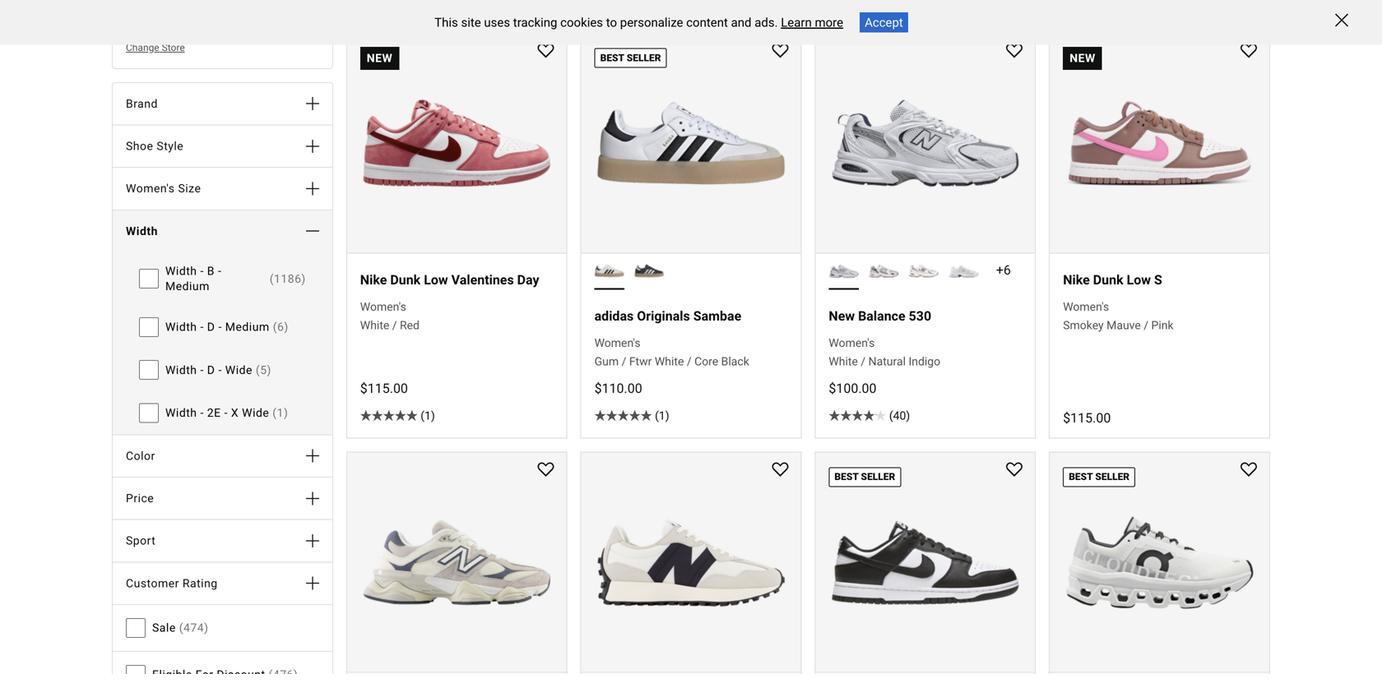 Task type: vqa. For each thing, say whether or not it's contained in the screenshot.
Women's White / Red
yes



Task type: locate. For each thing, give the bounding box(es) containing it.
2 ( 1 ) from the left
[[655, 409, 669, 423]]

white left red
[[360, 319, 389, 332]]

0 horizontal spatial best seller
[[600, 52, 661, 64]]

0 horizontal spatial nike
[[360, 272, 387, 288]]

women's for $110.00
[[595, 336, 641, 350]]

( 1 ) for $115.00
[[421, 409, 435, 423]]

core
[[694, 355, 718, 369]]

indigo
[[909, 355, 941, 369]]

rating
[[183, 577, 218, 591]]

/ left core
[[687, 355, 692, 369]]

personalize
[[620, 15, 683, 30]]

0 horizontal spatial $115.00
[[360, 381, 408, 396]]

1 horizontal spatial seller
[[861, 471, 895, 483]]

manage favorites - nike dunk low s - women's image
[[1241, 43, 1257, 60]]

seller
[[627, 52, 661, 64], [861, 471, 895, 483], [1095, 471, 1130, 483]]

1 vertical spatial 6
[[277, 321, 284, 334]]

medium
[[165, 280, 210, 293], [225, 321, 270, 334]]

/ inside women's white / red
[[392, 319, 397, 332]]

1 vertical spatial d
[[207, 363, 215, 377]]

5
[[260, 363, 267, 377]]

best for manage favorites - on cloudmonster - women's image
[[1069, 471, 1093, 483]]

0 horizontal spatial medium
[[165, 280, 210, 293]]

dunk for nike dunk low valentines day
[[390, 272, 421, 288]]

6
[[1004, 263, 1011, 278], [277, 321, 284, 334]]

white inside women's gum / ftwr white / core black
[[655, 355, 684, 369]]

0 vertical spatial medium
[[165, 280, 210, 293]]

width for width
[[126, 224, 158, 238]]

6 right the new balance 530 - women's white/blue haze icon
[[1004, 263, 1011, 278]]

0 horizontal spatial best
[[600, 52, 624, 64]]

2 horizontal spatial best seller
[[1069, 471, 1130, 483]]

0 vertical spatial $115.00
[[360, 381, 408, 396]]

low left valentines
[[424, 272, 448, 288]]

white right ftwr
[[655, 355, 684, 369]]

1 vertical spatial wide
[[242, 406, 269, 420]]

white
[[360, 319, 389, 332], [655, 355, 684, 369], [829, 355, 858, 369]]

d up width - d - wide ( 5 )
[[207, 321, 215, 334]]

adidas originals sambae
[[595, 309, 741, 324]]

/ left red
[[392, 319, 397, 332]]

dunk up women's white / red
[[390, 272, 421, 288]]

medium inside width - b - medium
[[165, 280, 210, 293]]

2e
[[207, 406, 221, 420]]

s
[[1154, 272, 1162, 288]]

color
[[126, 450, 155, 463]]

best seller for manage favorites - on cloudmonster - women's image
[[1069, 471, 1130, 483]]

/ left natural
[[861, 355, 866, 369]]

(
[[270, 272, 274, 286], [273, 321, 277, 334], [256, 363, 260, 377], [273, 406, 277, 420], [421, 409, 425, 423], [655, 409, 659, 423], [889, 409, 893, 423], [179, 622, 184, 635]]

ads.
[[755, 15, 778, 30]]

0 vertical spatial d
[[207, 321, 215, 334]]

d
[[207, 321, 215, 334], [207, 363, 215, 377]]

0 horizontal spatial new
[[367, 51, 393, 65]]

1 horizontal spatial low
[[1127, 272, 1151, 288]]

0 horizontal spatial low
[[424, 272, 448, 288]]

best down to
[[600, 52, 624, 64]]

new
[[367, 51, 393, 65], [1070, 51, 1096, 65], [829, 309, 855, 324]]

/ inside women's white / natural indigo
[[861, 355, 866, 369]]

best seller for the manage favorites - adidas originals sambae - women's image
[[600, 52, 661, 64]]

shoe
[[126, 139, 153, 153]]

this site uses tracking cookies to personalize content and ads. learn more
[[435, 15, 843, 30]]

white inside women's white / red
[[360, 319, 389, 332]]

best seller
[[600, 52, 661, 64], [835, 471, 895, 483], [1069, 471, 1130, 483]]

women's size button
[[113, 168, 332, 210]]

2 d from the top
[[207, 363, 215, 377]]

width down women's size
[[126, 224, 158, 238]]

width up width - 2e - x wide ( 1 )
[[165, 363, 197, 377]]

new for nike dunk low valentines day
[[367, 51, 393, 65]]

1 horizontal spatial 1
[[425, 409, 431, 423]]

width - b - medium
[[165, 265, 222, 293]]

wide right x
[[242, 406, 269, 420]]

1 horizontal spatial white
[[655, 355, 684, 369]]

learn
[[781, 15, 812, 30]]

accept button
[[860, 12, 908, 32]]

474
[[184, 622, 204, 635]]

1 horizontal spatial dunk
[[1093, 272, 1124, 288]]

2 horizontal spatial seller
[[1095, 471, 1130, 483]]

1 horizontal spatial new
[[829, 309, 855, 324]]

2 horizontal spatial new
[[1070, 51, 1096, 65]]

smokey
[[1063, 319, 1104, 332]]

dunk up women's smokey mauve / pink at the top right of the page
[[1093, 272, 1124, 288]]

d up 2e
[[207, 363, 215, 377]]

1186
[[274, 272, 301, 286]]

width inside dropdown button
[[126, 224, 158, 238]]

0 horizontal spatial ( 1 )
[[421, 409, 435, 423]]

width left 2e
[[165, 406, 197, 420]]

wide left 5
[[225, 363, 253, 377]]

6 down '1186'
[[277, 321, 284, 334]]

width down width - b - medium
[[165, 321, 197, 334]]

cookies
[[560, 15, 603, 30]]

1 dunk from the left
[[390, 272, 421, 288]]

women's inside women's gum / ftwr white / core black
[[595, 336, 641, 350]]

/ left ftwr
[[622, 355, 626, 369]]

medium down 'b'
[[165, 280, 210, 293]]

best right manage favorites - new balance 327 - women's "icon"
[[835, 471, 859, 483]]

white up the $100.00
[[829, 355, 858, 369]]

women's white / red
[[360, 300, 420, 332]]

)
[[301, 272, 306, 286], [284, 321, 289, 334], [267, 363, 271, 377], [284, 406, 288, 420], [431, 409, 435, 423], [665, 409, 669, 423], [906, 409, 910, 423], [204, 622, 209, 635]]

day
[[517, 272, 539, 288]]

dunk
[[390, 272, 421, 288], [1093, 272, 1124, 288]]

/ left the pink
[[1144, 319, 1149, 332]]

width for width - b - medium
[[165, 265, 197, 278]]

width inside width - b - medium
[[165, 265, 197, 278]]

width for width - d - medium ( 6 )
[[165, 321, 197, 334]]

site
[[461, 15, 481, 30]]

women's inside women's size dropdown button
[[126, 182, 175, 195]]

width - 2e - x wide ( 1 )
[[165, 406, 288, 420]]

2 horizontal spatial best
[[1069, 471, 1093, 483]]

1 vertical spatial medium
[[225, 321, 270, 334]]

1 horizontal spatial best seller
[[835, 471, 895, 483]]

0 horizontal spatial dunk
[[390, 272, 421, 288]]

manage favorites - new balance 327 - women's image
[[772, 463, 789, 479]]

1 vertical spatial $115.00
[[1063, 411, 1111, 426]]

sambae
[[693, 309, 741, 324]]

2 low from the left
[[1127, 272, 1151, 288]]

width for width - 2e - x wide ( 1 )
[[165, 406, 197, 420]]

women's inside women's white / red
[[360, 300, 406, 314]]

nike for nike dunk low valentines day
[[360, 272, 387, 288]]

medium up 5
[[225, 321, 270, 334]]

women's inside women's smokey mauve / pink
[[1063, 300, 1109, 314]]

( 1 )
[[421, 409, 435, 423], [655, 409, 669, 423]]

women's left size
[[126, 182, 175, 195]]

width
[[126, 224, 158, 238], [165, 265, 197, 278], [165, 321, 197, 334], [165, 363, 197, 377], [165, 406, 197, 420]]

1 ( 1 ) from the left
[[421, 409, 435, 423]]

width - d - wide ( 5 )
[[165, 363, 271, 377]]

women's gum / ftwr white / core black
[[595, 336, 749, 369]]

width left 'b'
[[165, 265, 197, 278]]

women's inside women's white / natural indigo
[[829, 336, 875, 350]]

width - d - medium ( 6 )
[[165, 321, 289, 334]]

1 nike from the left
[[360, 272, 387, 288]]

2 dunk from the left
[[1093, 272, 1124, 288]]

manage favorites - nike dunk low valentines day - women's image
[[538, 43, 554, 60]]

width button
[[113, 210, 332, 252]]

( 1186 )
[[270, 272, 306, 286]]

/ for new balance 530
[[861, 355, 866, 369]]

2 horizontal spatial 1
[[659, 409, 665, 423]]

size
[[178, 182, 201, 195]]

★★★★★
[[360, 409, 418, 423], [360, 409, 418, 423], [595, 409, 652, 423], [595, 409, 652, 423], [829, 409, 886, 423], [829, 409, 886, 423]]

1 horizontal spatial best
[[835, 471, 859, 483]]

nike
[[360, 272, 387, 288], [1063, 272, 1090, 288]]

women's down new balance 530
[[829, 336, 875, 350]]

women's up red
[[360, 300, 406, 314]]

0 horizontal spatial 6
[[277, 321, 284, 334]]

low
[[424, 272, 448, 288], [1127, 272, 1151, 288]]

1 horizontal spatial ( 1 )
[[655, 409, 669, 423]]

color button
[[113, 436, 332, 477]]

$115.00
[[360, 381, 408, 396], [1063, 411, 1111, 426]]

1 for $110.00
[[659, 409, 665, 423]]

1 d from the top
[[207, 321, 215, 334]]

women's up gum
[[595, 336, 641, 350]]

1 horizontal spatial medium
[[225, 321, 270, 334]]

tracking
[[513, 15, 557, 30]]

1 low from the left
[[424, 272, 448, 288]]

women's
[[126, 182, 175, 195], [360, 300, 406, 314], [1063, 300, 1109, 314], [595, 336, 641, 350], [829, 336, 875, 350]]

( 1 ) for $110.00
[[655, 409, 669, 423]]

2 horizontal spatial white
[[829, 355, 858, 369]]

women's up smokey
[[1063, 300, 1109, 314]]

new balance 530
[[829, 309, 931, 324]]

2 nike from the left
[[1063, 272, 1090, 288]]

nike up smokey
[[1063, 272, 1090, 288]]

new balance 530 - women's silver/grey image
[[869, 256, 899, 286]]

white inside women's white / natural indigo
[[829, 355, 858, 369]]

width for width - d - wide ( 5 )
[[165, 363, 197, 377]]

1 horizontal spatial nike
[[1063, 272, 1090, 288]]

-
[[200, 265, 204, 278], [218, 265, 222, 278], [200, 321, 204, 334], [218, 321, 222, 334], [200, 363, 204, 377], [218, 363, 222, 377], [200, 406, 204, 420], [224, 406, 228, 420]]

0 vertical spatial wide
[[225, 363, 253, 377]]

valentines
[[451, 272, 514, 288]]

balance
[[858, 309, 906, 324]]

/
[[392, 319, 397, 332], [1144, 319, 1149, 332], [622, 355, 626, 369], [687, 355, 692, 369], [861, 355, 866, 369]]

/ for adidas originals sambae
[[622, 355, 626, 369]]

brand button
[[113, 83, 332, 125]]

0 horizontal spatial white
[[360, 319, 389, 332]]

change store button
[[126, 40, 286, 55]]

0 horizontal spatial seller
[[627, 52, 661, 64]]

red
[[400, 319, 420, 332]]

b
[[207, 265, 215, 278]]

best
[[600, 52, 624, 64], [835, 471, 859, 483], [1069, 471, 1093, 483]]

sport
[[126, 535, 156, 548]]

0 horizontal spatial 1
[[277, 406, 284, 420]]

low left s
[[1127, 272, 1151, 288]]

new balance 530 - women's white/silver/black image
[[909, 256, 939, 286]]

nike up women's white / red
[[360, 272, 387, 288]]

best right manage favorites - nike dunk low - women's icon
[[1069, 471, 1093, 483]]

0 vertical spatial 6
[[1004, 263, 1011, 278]]

medium for b
[[165, 280, 210, 293]]



Task type: describe. For each thing, give the bounding box(es) containing it.
dunk for nike dunk low s
[[1093, 272, 1124, 288]]

sport button
[[113, 521, 332, 562]]

adidas originals sambae - women's gum/ftwr white/core black image
[[595, 256, 625, 286]]

manage favorites - new balance 530 - women's image
[[1006, 43, 1023, 60]]

best seller for manage favorites - nike dunk low - women's icon
[[835, 471, 895, 483]]

customer rating
[[126, 577, 218, 591]]

low for valentines
[[424, 272, 448, 288]]

1 horizontal spatial $115.00
[[1063, 411, 1111, 426]]

new for nike dunk low s
[[1070, 51, 1096, 65]]

content
[[686, 15, 728, 30]]

black
[[721, 355, 749, 369]]

( 40 )
[[889, 409, 910, 423]]

price button
[[113, 478, 332, 520]]

manage favorites - adidas originals sambae - women's image
[[772, 43, 789, 60]]

$110.00
[[595, 381, 642, 396]]

close image
[[1335, 14, 1349, 27]]

adidas
[[595, 309, 634, 324]]

women's for $100.00
[[829, 336, 875, 350]]

+ 6
[[996, 263, 1011, 278]]

this
[[435, 15, 458, 30]]

to
[[606, 15, 617, 30]]

seller for manage favorites - nike dunk low - women's icon
[[861, 471, 895, 483]]

change store
[[126, 42, 185, 53]]

women's size
[[126, 182, 201, 195]]

mauve
[[1107, 319, 1141, 332]]

new balance 530 - women's white/natural indigo image
[[829, 256, 859, 286]]

manage favorites - new balance 9060 - women's image
[[538, 463, 554, 479]]

manage favorites - nike dunk low - women's image
[[1006, 463, 1023, 479]]

medium for d
[[225, 321, 270, 334]]

change
[[126, 42, 159, 53]]

shoe style
[[126, 139, 184, 153]]

d for medium
[[207, 321, 215, 334]]

pink
[[1151, 319, 1174, 332]]

d for wide
[[207, 363, 215, 377]]

seller for the manage favorites - adidas originals sambae - women's image
[[627, 52, 661, 64]]

uses
[[484, 15, 510, 30]]

$100.00
[[829, 381, 877, 396]]

style
[[157, 139, 184, 153]]

manage favorites - on cloudmonster - women's image
[[1241, 463, 1257, 479]]

+
[[996, 263, 1004, 278]]

accept
[[865, 15, 903, 30]]

shoe style button
[[113, 125, 332, 167]]

nike dunk low s
[[1063, 272, 1162, 288]]

customer rating button
[[113, 563, 332, 605]]

/ inside women's smokey mauve / pink
[[1144, 319, 1149, 332]]

1 for $115.00
[[425, 409, 431, 423]]

x
[[231, 406, 239, 420]]

/ for nike dunk low valentines day
[[392, 319, 397, 332]]

best for the manage favorites - adidas originals sambae - women's image
[[600, 52, 624, 64]]

women's smokey mauve / pink
[[1063, 300, 1174, 332]]

gum
[[595, 355, 619, 369]]

more
[[815, 15, 843, 30]]

nike for nike dunk low s
[[1063, 272, 1090, 288]]

nike dunk low valentines day
[[360, 272, 539, 288]]

originals
[[637, 309, 690, 324]]

white for new
[[829, 355, 858, 369]]

best for manage favorites - nike dunk low - women's icon
[[835, 471, 859, 483]]

price
[[126, 492, 154, 506]]

sale ( 474 )
[[152, 622, 209, 635]]

40
[[893, 409, 906, 423]]

brand
[[126, 97, 158, 110]]

530
[[909, 309, 931, 324]]

1 horizontal spatial 6
[[1004, 263, 1011, 278]]

low for s
[[1127, 272, 1151, 288]]

natural
[[869, 355, 906, 369]]

customer
[[126, 577, 179, 591]]

adidas originals sambae - women's gum/white/core black image
[[634, 256, 665, 286]]

women's white / natural indigo
[[829, 336, 941, 369]]

women's for $115.00
[[360, 300, 406, 314]]

learn more link
[[781, 15, 843, 30]]

seller for manage favorites - on cloudmonster - women's image
[[1095, 471, 1130, 483]]

new balance 530 - women's white/blue haze image
[[949, 256, 979, 286]]

sale
[[152, 622, 176, 635]]

cookie banner region
[[0, 0, 1382, 45]]

and
[[731, 15, 752, 30]]

ftwr
[[629, 355, 652, 369]]

white for nike
[[360, 319, 389, 332]]

store
[[162, 42, 185, 53]]



